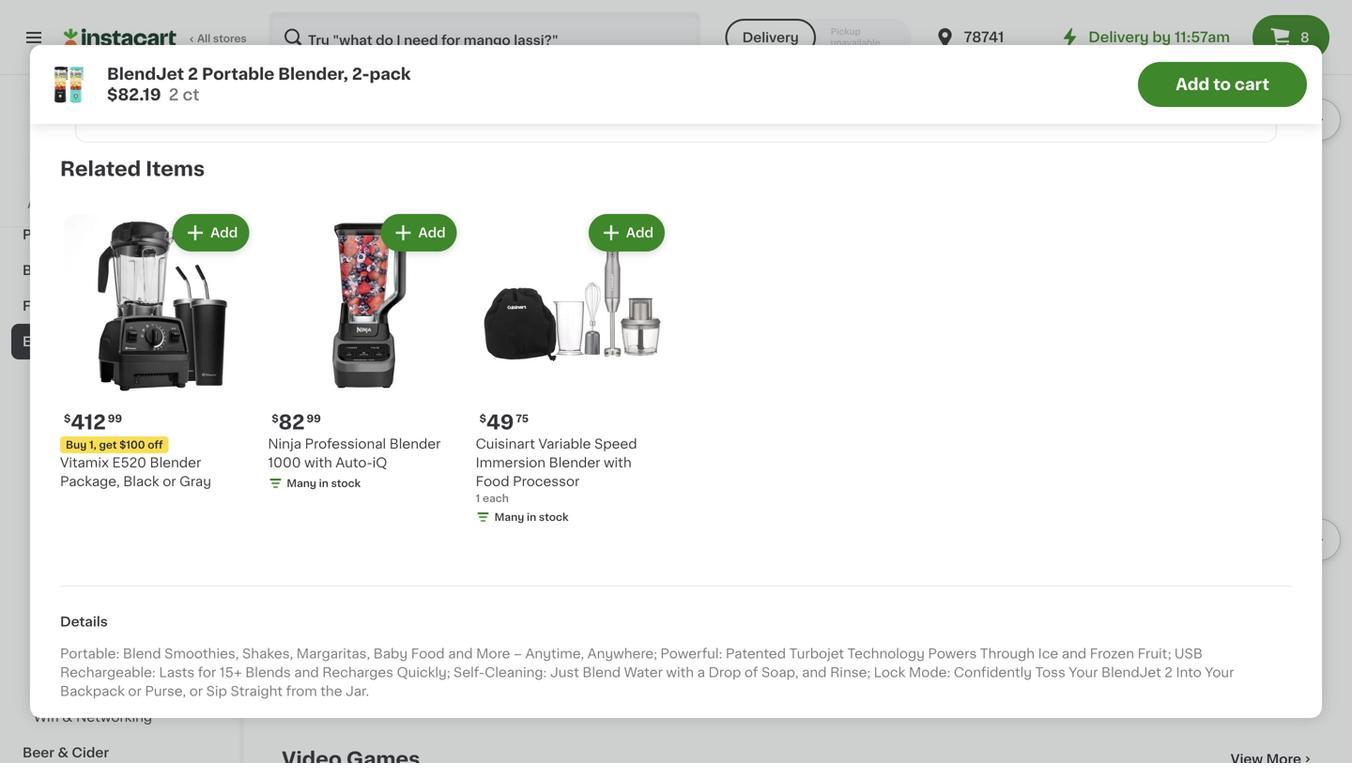 Task type: locate. For each thing, give the bounding box(es) containing it.
1 horizontal spatial each
[[483, 494, 509, 504]]

auto-
[[336, 457, 373, 470]]

purse,
[[145, 685, 186, 698]]

beer & cider link
[[11, 735, 228, 763]]

floral
[[23, 300, 60, 313]]

your down c)
[[1069, 666, 1098, 679]]

0 horizontal spatial ct
[[108, 84, 119, 94]]

1 horizontal spatial 2-
[[282, 227, 295, 240]]

snacks & candy
[[23, 193, 134, 206]]

2 horizontal spatial 1
[[910, 673, 915, 684]]

1 vertical spatial home
[[34, 621, 74, 634]]

your down channel
[[1205, 666, 1234, 679]]

blend down anywhere;
[[583, 666, 621, 679]]

cables & chargers
[[34, 478, 158, 491]]

0 horizontal spatial home
[[34, 621, 74, 634]]

1 horizontal spatial speaker
[[1154, 674, 1208, 687]]

portable:
[[60, 647, 120, 661]]

1 inside airpods pro (2nd generation) with magsafe case (usb-c) with applecare+ included 1 each
[[910, 673, 915, 684]]

food down immersion
[[476, 475, 509, 488]]

home electronics & appliances
[[34, 621, 165, 653]]

1 right lock
[[910, 673, 915, 684]]

2 vertical spatial blender,
[[416, 208, 470, 221]]

many
[[117, 103, 147, 113], [300, 281, 330, 292], [287, 479, 316, 489], [495, 512, 524, 523], [510, 658, 540, 669]]

usb
[[1175, 647, 1203, 661]]

0 vertical spatial 2-
[[156, 48, 170, 61]]

1 horizontal spatial to
[[1213, 77, 1231, 92]]

1 vertical spatial bar
[[1236, 655, 1258, 668]]

0 horizontal spatial blender,
[[99, 48, 153, 61]]

sound up the subwoofer
[[400, 636, 443, 649]]

add costco membership to save link
[[27, 197, 212, 212]]

1 down the with
[[282, 673, 286, 684]]

$ for 412
[[64, 414, 71, 424]]

item carousel region containing blendjet 2 portable blender, 2-pack
[[282, 0, 1341, 305]]

sealer
[[644, 227, 685, 240]]

$ inside $ 49 75
[[480, 414, 486, 424]]

attachment
[[491, 246, 569, 259]]

1 vertical spatial baby
[[373, 647, 408, 661]]

ct
[[108, 84, 119, 94], [183, 87, 199, 103]]

1 horizontal spatial costco
[[95, 140, 144, 153]]

$ up buy on the bottom left
[[64, 414, 71, 424]]

costco down view
[[51, 200, 90, 210]]

speaker inside bose soundlink flex se bluetooth speaker
[[769, 655, 823, 668]]

& right wifi at left
[[62, 711, 73, 724]]

bar down channel
[[1236, 655, 1258, 668]]

ninja professional blender 1000 with auto-iq
[[268, 438, 441, 470]]

8
[[1301, 31, 1310, 44]]

0 vertical spatial food
[[476, 475, 509, 488]]

$ inside $ 82 99
[[272, 414, 279, 424]]

49
[[486, 413, 514, 433]]

2 vertical spatial pack
[[295, 227, 327, 240]]

0 horizontal spatial product group
[[60, 210, 253, 491]]

0 horizontal spatial blender
[[150, 457, 201, 470]]

2 horizontal spatial 2-
[[352, 66, 370, 82]]

games
[[75, 407, 122, 420]]

subwoofer
[[364, 655, 435, 668]]

0 vertical spatial blender,
[[99, 48, 153, 61]]

& for seafood
[[61, 157, 71, 170]]

snacks
[[23, 193, 72, 206]]

8 button
[[1253, 15, 1330, 60]]

0 horizontal spatial sound
[[400, 636, 443, 649]]

0 vertical spatial to
[[1213, 77, 1231, 92]]

2 horizontal spatial each
[[917, 673, 944, 684]]

food
[[476, 475, 509, 488], [411, 647, 445, 661]]

items
[[146, 159, 205, 179]]

delivery inside button
[[742, 31, 799, 44]]

pets link
[[11, 217, 228, 253]]

0 vertical spatial baby
[[23, 264, 58, 277]]

& left the candy
[[75, 193, 86, 206]]

1 horizontal spatial or
[[163, 475, 176, 488]]

& right beer
[[58, 747, 69, 760]]

each inside airpods pro (2nd generation) with magsafe case (usb-c) with applecare+ included 1 each
[[917, 673, 944, 684]]

& down vitamix
[[83, 478, 94, 491]]

vacuum
[[565, 208, 618, 221]]

chargers
[[97, 478, 158, 491]]

each inside 'cuisinart variable speed immersion blender with food processor 1 each'
[[483, 494, 509, 504]]

99 inside $ 412 99
[[108, 414, 122, 424]]

speaker down usb
[[1154, 674, 1208, 687]]

1 $ from the left
[[64, 414, 71, 424]]

0 vertical spatial home
[[77, 585, 117, 598]]

home up 'appliances'
[[34, 621, 74, 634]]

1 horizontal spatial home
[[77, 585, 117, 598]]

view pricing policy link
[[64, 160, 176, 175]]

1 vertical spatial pack
[[369, 66, 411, 82]]

audio down sp7r
[[1149, 655, 1187, 668]]

1 horizontal spatial product group
[[268, 210, 461, 495]]

your
[[1069, 666, 1098, 679], [1205, 666, 1234, 679]]

audio up $ 82 99
[[282, 337, 342, 357]]

speaker up (1.56k)
[[769, 655, 823, 668]]

1 down immersion
[[476, 494, 480, 504]]

blender, inside blendjet 2 portable blender, 2-pack $82.19 2 ct
[[278, 66, 348, 82]]

sound up kit
[[1190, 655, 1233, 668]]

1 horizontal spatial audio
[[1149, 655, 1187, 668]]

food inside portable: blend smoothies, shakes, margaritas, baby food and more – anytime, anywhere; powerful: patented turbojet technology powers through ice and frozen fruit; usb rechargeable: lasts for 15+ blends and recharges quickly; self-cleaning: just blend water with a drop of soap, and rinse; lock mode: confidently toss your blendjet 2 into your backpack or purse, or sip straight from the jar.
[[411, 647, 445, 661]]

1 horizontal spatial blender
[[389, 438, 441, 451]]

add
[[1176, 77, 1210, 92], [27, 200, 49, 210], [210, 226, 238, 239], [418, 226, 446, 239], [626, 226, 654, 239]]

save
[[176, 200, 201, 210]]

sealing
[[622, 208, 670, 221]]

0 horizontal spatial (693)
[[168, 69, 196, 79]]

2 horizontal spatial product group
[[476, 210, 669, 529]]

& for networking
[[62, 711, 73, 724]]

with inside portable: blend smoothies, shakes, margaritas, baby food and more – anytime, anywhere; powerful: patented turbojet technology powers through ice and frozen fruit; usb rechargeable: lasts for 15+ blends and recharges quickly; self-cleaning: just blend water with a drop of soap, and rinse; lock mode: confidently toss your blendjet 2 into your backpack or purse, or sip straight from the jar.
[[666, 666, 694, 679]]

add to cart button
[[1138, 62, 1307, 107]]

2 product group from the left
[[268, 210, 461, 495]]

99 up buy 1, get $100 off
[[108, 414, 122, 424]]

floral link
[[11, 288, 228, 324]]

stores
[[213, 33, 247, 44]]

1 horizontal spatial pack
[[295, 227, 327, 240]]

foodsaver vacuum sealing system with handheld sealer attachment
[[491, 208, 685, 259]]

$ up the cuisinart
[[480, 414, 486, 424]]

electronics down floral
[[23, 335, 99, 348]]

computers
[[34, 675, 108, 688]]

2 horizontal spatial blender
[[549, 457, 600, 470]]

2 99 from the left
[[307, 414, 321, 424]]

mode:
[[909, 666, 951, 679]]

item carousel region
[[282, 0, 1341, 305], [282, 380, 1341, 719]]

0 horizontal spatial audio
[[282, 337, 342, 357]]

2 horizontal spatial $
[[480, 414, 486, 424]]

blender right professional
[[389, 438, 441, 451]]

each down immersion
[[483, 494, 509, 504]]

wifi & networking
[[34, 711, 152, 724]]

0 horizontal spatial food
[[411, 647, 445, 661]]

straight
[[230, 685, 283, 698]]

delivery button
[[726, 19, 816, 56]]

2 horizontal spatial blender,
[[416, 208, 470, 221]]

shakes,
[[242, 647, 293, 661]]

0 vertical spatial blend
[[123, 647, 161, 661]]

1 horizontal spatial delivery
[[1089, 31, 1149, 44]]

2-
[[156, 48, 170, 61], [352, 66, 370, 82], [282, 227, 295, 240]]

related items
[[60, 159, 205, 179]]

2 horizontal spatial add button
[[590, 216, 663, 250]]

baby right in
[[373, 647, 408, 661]]

each down powers
[[917, 673, 944, 684]]

iq
[[372, 457, 387, 470]]

blender down the "off"
[[150, 457, 201, 470]]

ct right $82.19
[[183, 87, 199, 103]]

0 vertical spatial speaker
[[769, 655, 823, 668]]

off
[[148, 440, 163, 450]]

(usb-
[[1041, 636, 1080, 649]]

cider
[[72, 747, 109, 760]]

0 horizontal spatial each
[[289, 673, 315, 684]]

with down high
[[1261, 655, 1289, 668]]

e520
[[112, 457, 146, 470]]

1 vertical spatial blendjet 2 portable blender, 2-pack
[[282, 208, 470, 240]]

in down ninja professional blender 1000 with auto-iq
[[319, 479, 329, 489]]

1 99 from the left
[[108, 414, 122, 424]]

1 horizontal spatial add button
[[383, 216, 455, 250]]

1 horizontal spatial your
[[1205, 666, 1234, 679]]

3 product group from the left
[[476, 210, 669, 529]]

2 vertical spatial portable
[[356, 208, 412, 221]]

& inside home electronics & appliances
[[155, 621, 165, 634]]

1 vertical spatial costco
[[51, 200, 90, 210]]

bose soundlink flex se bluetooth speaker
[[701, 636, 858, 668]]

0 vertical spatial item carousel region
[[282, 0, 1341, 305]]

blendjet inside blendjet 2 portable blender, 2-pack $82.19 2 ct
[[107, 66, 184, 82]]

0 horizontal spatial delivery
[[742, 31, 799, 44]]

lg sp7r 7.1 channel high res audio sound bar with rear speaker kit button
[[1120, 388, 1315, 707]]

1 vertical spatial blender,
[[278, 66, 348, 82]]

food up quickly;
[[411, 647, 445, 661]]

0 horizontal spatial pack
[[170, 48, 201, 61]]

blends
[[245, 666, 291, 679]]

1 vertical spatial to
[[163, 200, 174, 210]]

0 vertical spatial bar
[[446, 636, 468, 649]]

1 horizontal spatial (693)
[[351, 248, 379, 258]]

1 item carousel region from the top
[[282, 0, 1341, 305]]

1 vertical spatial 2-
[[352, 66, 370, 82]]

2 add button from the left
[[383, 216, 455, 250]]

blender down variable
[[549, 457, 600, 470]]

with left a on the right bottom of page
[[666, 666, 694, 679]]

$ inside $ 412 99
[[64, 414, 71, 424]]

each up from
[[289, 673, 315, 684]]

or left sip
[[189, 685, 203, 698]]

each
[[483, 494, 509, 504], [289, 673, 315, 684], [917, 673, 944, 684]]

to left cart
[[1213, 77, 1231, 92]]

add for cuisinart variable speed immersion blender with food processor
[[626, 226, 654, 239]]

blender inside the vitamix e520 blender package, black or gray
[[150, 457, 201, 470]]

0 vertical spatial sound
[[400, 636, 443, 649]]

bar inside yamaha ats-1090 sound bar with built in subwoofer 1 each
[[446, 636, 468, 649]]

1 horizontal spatial baby
[[373, 647, 408, 661]]

None search field
[[269, 11, 701, 64]]

baby up floral
[[23, 264, 58, 277]]

2 horizontal spatial pack
[[369, 66, 411, 82]]

1 product group from the left
[[60, 210, 253, 491]]

blender inside ninja professional blender 1000 with auto-iq
[[389, 438, 441, 451]]

vitamix e520 blender package, black or gray
[[60, 457, 211, 488]]

blender
[[389, 438, 441, 451], [150, 457, 201, 470], [549, 457, 600, 470]]

1 horizontal spatial ct
[[183, 87, 199, 103]]

11:57am
[[1175, 31, 1230, 44]]

1 horizontal spatial 99
[[307, 414, 321, 424]]

0 horizontal spatial 2-
[[156, 48, 170, 61]]

1 vertical spatial food
[[411, 647, 445, 661]]

3 add button from the left
[[590, 216, 663, 250]]

lasts
[[159, 666, 195, 679]]

technology
[[848, 647, 925, 661]]

flex
[[810, 636, 837, 649]]

baby
[[23, 264, 58, 277], [373, 647, 408, 661]]

with inside lg sp7r 7.1 channel high res audio sound bar with rear speaker kit
[[1261, 655, 1289, 668]]

bar inside lg sp7r 7.1 channel high res audio sound bar with rear speaker kit
[[1236, 655, 1258, 668]]

buy
[[66, 440, 87, 450]]

speed
[[594, 438, 637, 451]]

1 inside yamaha ats-1090 sound bar with built in subwoofer 1 each
[[282, 673, 286, 684]]

to left save
[[163, 200, 174, 210]]

foodsaver vacuum sealing system with handheld sealer attachment button
[[491, 0, 686, 284]]

with down 'speed'
[[604, 457, 632, 470]]

& up networking
[[112, 675, 122, 688]]

kit
[[1211, 674, 1229, 687]]

with down professional
[[304, 457, 332, 470]]

electronics down smart home & security
[[77, 621, 151, 634]]

to inside button
[[1213, 77, 1231, 92]]

add for ninja professional blender 1000 with auto-iq
[[418, 226, 446, 239]]

product group
[[60, 210, 253, 491], [268, 210, 461, 495], [476, 210, 669, 529]]

0 horizontal spatial 1
[[282, 673, 286, 684]]

package,
[[60, 475, 120, 488]]

1 vertical spatial speaker
[[1154, 674, 1208, 687]]

1 horizontal spatial bar
[[1236, 655, 1258, 668]]

$ up ninja
[[272, 414, 279, 424]]

ct up costco logo
[[108, 84, 119, 94]]

(2nd
[[991, 617, 1021, 630]]

beer
[[23, 747, 54, 760]]

immersion
[[476, 457, 546, 470]]

sound inside yamaha ats-1090 sound bar with built in subwoofer 1 each
[[400, 636, 443, 649]]

0 horizontal spatial $
[[64, 414, 71, 424]]

1 horizontal spatial $
[[272, 414, 279, 424]]

from
[[286, 685, 317, 698]]

0 horizontal spatial bar
[[446, 636, 468, 649]]

blend up computers & accessories
[[123, 647, 161, 661]]

& right meat at the left top of page
[[61, 157, 71, 170]]

0 horizontal spatial to
[[163, 200, 174, 210]]

item carousel region containing apple airpods (3rd generation)
[[282, 380, 1341, 719]]

1 vertical spatial blend
[[583, 666, 621, 679]]

1 horizontal spatial blendjet 2 portable blender, 2-pack
[[282, 208, 470, 240]]

food inside 'cuisinart variable speed immersion blender with food processor 1 each'
[[476, 475, 509, 488]]

1 horizontal spatial food
[[476, 475, 509, 488]]

bakery
[[23, 121, 70, 134]]

or up wifi & networking link at left bottom
[[128, 685, 142, 698]]

0 horizontal spatial costco
[[51, 200, 90, 210]]

1 horizontal spatial blend
[[583, 666, 621, 679]]

cameras
[[34, 442, 93, 455]]

& down security
[[155, 621, 165, 634]]

0 horizontal spatial your
[[1069, 666, 1098, 679]]

product group containing 412
[[60, 210, 253, 491]]

electronics link
[[11, 324, 228, 360]]

drop
[[708, 666, 741, 679]]

0 horizontal spatial 99
[[108, 414, 122, 424]]

add button for 49
[[590, 216, 663, 250]]

frozen
[[1090, 647, 1134, 661]]

home up details
[[77, 585, 117, 598]]

2
[[162, 29, 170, 43], [188, 66, 198, 82], [99, 84, 105, 94], [169, 87, 179, 103], [345, 208, 353, 221], [1165, 666, 1173, 679]]

0 horizontal spatial speaker
[[769, 655, 823, 668]]

99 inside $ 82 99
[[307, 414, 321, 424]]

se
[[841, 636, 858, 649]]

82
[[279, 413, 305, 433]]

2 item carousel region from the top
[[282, 380, 1341, 719]]

with
[[282, 655, 312, 668]]

appliances
[[34, 639, 107, 653]]

delivery
[[1089, 31, 1149, 44], [742, 31, 799, 44]]

costco up view pricing policy link
[[95, 140, 144, 153]]

1 horizontal spatial blender,
[[278, 66, 348, 82]]

0 horizontal spatial or
[[128, 685, 142, 698]]

related
[[60, 159, 141, 179]]

turbojet
[[789, 647, 844, 661]]

0 vertical spatial blendjet 2 portable blender, 2-pack
[[99, 29, 229, 61]]

with up attachment
[[545, 227, 573, 240]]

1 vertical spatial item carousel region
[[282, 380, 1341, 719]]

c)
[[1080, 636, 1096, 649]]

pack inside blendjet 2 portable blender, 2-pack $82.19 2 ct
[[369, 66, 411, 82]]

2 $ from the left
[[272, 414, 279, 424]]

0 vertical spatial audio
[[282, 337, 342, 357]]

baby inside portable: blend smoothies, shakes, margaritas, baby food and more – anytime, anywhere; powerful: patented turbojet technology powers through ice and frozen fruit; usb rechargeable: lasts for 15+ blends and recharges quickly; self-cleaning: just blend water with a drop of soap, and rinse; lock mode: confidently toss your blendjet 2 into your backpack or purse, or sip straight from the jar.
[[373, 647, 408, 661]]

1 vertical spatial electronics
[[77, 621, 151, 634]]

0 vertical spatial pack
[[170, 48, 201, 61]]

1 horizontal spatial sound
[[1190, 655, 1233, 668]]

or left gray
[[163, 475, 176, 488]]

0 horizontal spatial baby
[[23, 264, 58, 277]]

$ for 49
[[480, 414, 486, 424]]

1 vertical spatial sound
[[1190, 655, 1233, 668]]

1 horizontal spatial 1
[[476, 494, 480, 504]]

3 $ from the left
[[480, 414, 486, 424]]

pets
[[23, 228, 53, 241]]

or inside the vitamix e520 blender package, black or gray
[[163, 475, 176, 488]]

& left security
[[120, 585, 131, 598]]

blender for gray
[[150, 457, 201, 470]]

1 vertical spatial portable
[[202, 66, 274, 82]]

foodsaver
[[491, 208, 562, 221]]

electronics
[[23, 335, 99, 348], [77, 621, 151, 634]]

bar up self-
[[446, 636, 468, 649]]

99 right 82
[[307, 414, 321, 424]]

1 vertical spatial audio
[[1149, 655, 1187, 668]]



Task type: describe. For each thing, give the bounding box(es) containing it.
of
[[745, 666, 758, 679]]

airpods
[[533, 617, 584, 630]]

$ 82 99
[[272, 413, 321, 433]]

and right ice
[[1062, 647, 1087, 661]]

with down airpods
[[910, 636, 938, 649]]

1 inside 'cuisinart variable speed immersion blender with food processor 1 each'
[[476, 494, 480, 504]]

all
[[197, 33, 211, 44]]

networking
[[76, 711, 152, 724]]

product group containing 82
[[268, 210, 461, 495]]

in up audio link
[[333, 281, 342, 292]]

magsafe
[[942, 636, 1000, 649]]

$82.19
[[107, 87, 161, 103]]

computers & accessories
[[34, 675, 207, 688]]

0 horizontal spatial blendjet 2 portable blender, 2-pack
[[99, 29, 229, 61]]

built
[[315, 655, 345, 668]]

& for cider
[[58, 747, 69, 760]]

powerful:
[[661, 647, 722, 661]]

rechargeable:
[[60, 666, 156, 679]]

0 horizontal spatial blend
[[123, 647, 161, 661]]

video
[[34, 407, 72, 420]]

delivery for delivery by 11:57am
[[1089, 31, 1149, 44]]

in down the processor
[[527, 512, 536, 523]]

variable
[[538, 438, 591, 451]]

confidently
[[954, 666, 1032, 679]]

$ for 82
[[272, 414, 279, 424]]

cameras link
[[11, 431, 228, 467]]

household link
[[11, 74, 228, 110]]

soundlink
[[738, 636, 807, 649]]

cuisinart
[[476, 438, 535, 451]]

with inside 'cuisinart variable speed immersion blender with food processor 1 each'
[[604, 457, 632, 470]]

product group containing 49
[[476, 210, 669, 529]]

apple airpods (3rd generation)
[[491, 617, 615, 649]]

0 vertical spatial costco
[[95, 140, 144, 153]]

membership
[[93, 200, 160, 210]]

ct inside blendjet 2 portable blender, 2-pack $82.19 2 ct
[[183, 87, 199, 103]]

cables
[[34, 478, 80, 491]]

ninja
[[268, 438, 301, 451]]

with inside foodsaver vacuum sealing system with handheld sealer attachment
[[545, 227, 573, 240]]

baby link
[[11, 253, 228, 288]]

instacart logo image
[[64, 26, 177, 49]]

water
[[624, 666, 663, 679]]

0 vertical spatial portable
[[173, 29, 229, 43]]

home inside home electronics & appliances
[[34, 621, 74, 634]]

with inside ninja professional blender 1000 with auto-iq
[[304, 457, 332, 470]]

2- inside blendjet 2 portable blender, 2-pack $82.19 2 ct
[[352, 66, 370, 82]]

generation)
[[491, 636, 570, 649]]

costco logo image
[[102, 98, 138, 133]]

add costco membership to save
[[27, 200, 201, 210]]

0 vertical spatial (693)
[[168, 69, 196, 79]]

and up from
[[294, 666, 319, 679]]

policy
[[132, 162, 164, 172]]

2 horizontal spatial or
[[189, 685, 203, 698]]

airpods
[[910, 617, 962, 630]]

2 ct
[[99, 84, 119, 94]]

99 for 82
[[307, 414, 321, 424]]

video games link
[[11, 395, 228, 431]]

(1.56k)
[[770, 676, 807, 686]]

the
[[320, 685, 342, 698]]

2 inside portable: blend smoothies, shakes, margaritas, baby food and more – anytime, anywhere; powerful: patented turbojet technology powers through ice and frozen fruit; usb rechargeable: lasts for 15+ blends and recharges quickly; self-cleaning: just blend water with a drop of soap, and rinse; lock mode: confidently toss your blendjet 2 into your backpack or purse, or sip straight from the jar.
[[1165, 666, 1173, 679]]

cables & chargers link
[[11, 467, 228, 502]]

1 your from the left
[[1069, 666, 1098, 679]]

and down turbojet
[[802, 666, 827, 679]]

professional
[[305, 438, 386, 451]]

pack inside item carousel region
[[295, 227, 327, 240]]

view
[[64, 162, 89, 172]]

lg
[[1120, 636, 1139, 649]]

generation)
[[1024, 617, 1100, 630]]

meat & seafood
[[23, 157, 131, 170]]

smoothies,
[[164, 647, 239, 661]]

electronics inside home electronics & appliances
[[77, 621, 151, 634]]

apple
[[491, 617, 530, 630]]

smart home & security
[[34, 585, 189, 598]]

toss
[[1035, 666, 1066, 679]]

99 for 412
[[108, 414, 122, 424]]

portable: blend smoothies, shakes, margaritas, baby food and more – anytime, anywhere; powerful: patented turbojet technology powers through ice and frozen fruit; usb rechargeable: lasts for 15+ blends and recharges quickly; self-cleaning: just blend water with a drop of soap, and rinse; lock mode: confidently toss your blendjet 2 into your backpack or purse, or sip straight from the jar.
[[60, 647, 1234, 698]]

in right costco logo
[[150, 103, 159, 113]]

& for accessories
[[112, 675, 122, 688]]

case
[[1004, 636, 1038, 649]]

412
[[71, 413, 106, 433]]

gray
[[179, 475, 211, 488]]

in down generation)
[[542, 658, 552, 669]]

meat & seafood link
[[11, 146, 228, 181]]

1 vertical spatial (693)
[[351, 248, 379, 258]]

blender inside 'cuisinart variable speed immersion blender with food processor 1 each'
[[549, 457, 600, 470]]

accessories
[[126, 675, 207, 688]]

78741 button
[[934, 11, 1047, 64]]

seafood
[[75, 157, 131, 170]]

each inside yamaha ats-1090 sound bar with built in subwoofer 1 each
[[289, 673, 315, 684]]

anytime,
[[525, 647, 584, 661]]

ats-
[[337, 636, 364, 649]]

service type group
[[726, 19, 911, 56]]

cart
[[1235, 77, 1270, 92]]

backpack
[[60, 685, 125, 698]]

recharges
[[322, 666, 393, 679]]

(3rd
[[588, 617, 615, 630]]

sound inside lg sp7r 7.1 channel high res audio sound bar with rear speaker kit
[[1190, 655, 1233, 668]]

res
[[1120, 655, 1145, 668]]

food for and
[[411, 647, 445, 661]]

airpods pro (2nd generation) with magsafe case (usb-c) with applecare+ included 1 each
[[910, 617, 1100, 684]]

1 add button from the left
[[175, 216, 247, 250]]

0 vertical spatial electronics
[[23, 335, 99, 348]]

wifi
[[34, 711, 59, 724]]

$ 49 75
[[480, 413, 529, 433]]

blendjet inside portable: blend smoothies, shakes, margaritas, baby food and more – anytime, anywhere; powerful: patented turbojet technology powers through ice and frozen fruit; usb rechargeable: lasts for 15+ blends and recharges quickly; self-cleaning: just blend water with a drop of soap, and rinse; lock mode: confidently toss your blendjet 2 into your backpack or purse, or sip straight from the jar.
[[1102, 666, 1161, 679]]

sp7r
[[1142, 636, 1177, 649]]

add button for 82
[[383, 216, 455, 250]]

black
[[123, 475, 159, 488]]

& for candy
[[75, 193, 86, 206]]

& for chargers
[[83, 478, 94, 491]]

a
[[697, 666, 705, 679]]

2 your from the left
[[1205, 666, 1234, 679]]

wifi & networking link
[[11, 700, 228, 735]]

processor
[[513, 475, 580, 488]]

speaker inside lg sp7r 7.1 channel high res audio sound bar with rear speaker kit
[[1154, 674, 1208, 687]]

blender for iq
[[389, 438, 441, 451]]

candy
[[89, 193, 134, 206]]

security
[[134, 585, 189, 598]]

1000
[[268, 457, 301, 470]]

audio link
[[282, 335, 342, 358]]

portable inside blendjet 2 portable blender, 2-pack $82.19 2 ct
[[202, 66, 274, 82]]

with right lock
[[910, 655, 938, 668]]

rear
[[1120, 674, 1151, 687]]

add for vitamix e520 blender package, black or gray
[[210, 226, 238, 239]]

delivery for delivery
[[742, 31, 799, 44]]

and up self-
[[448, 647, 473, 661]]

yamaha
[[282, 636, 333, 649]]

get
[[99, 440, 117, 450]]

computers & accessories link
[[11, 664, 228, 700]]

food for processor
[[476, 475, 509, 488]]

audio inside lg sp7r 7.1 channel high res audio sound bar with rear speaker kit
[[1149, 655, 1187, 668]]

2 vertical spatial 2-
[[282, 227, 295, 240]]



Task type: vqa. For each thing, say whether or not it's contained in the screenshot.
FOOD corresponding to and
yes



